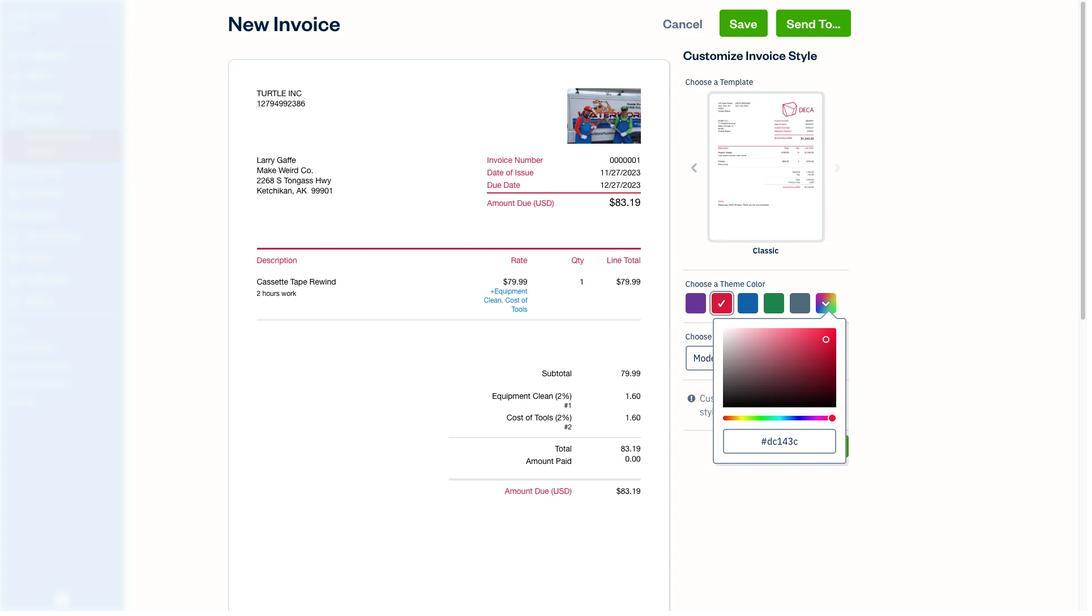 Task type: vqa. For each thing, say whether or not it's contained in the screenshot.
Equipment within Equipment Clean (2%) # 1 Cost of Tools (2%) # 2
yes



Task type: locate. For each thing, give the bounding box(es) containing it.
for
[[722, 407, 733, 418]]

0 vertical spatial choose
[[686, 77, 712, 87]]

1 vertical spatial a
[[714, 279, 718, 290]]

inc inside 'turtle inc 12794992386'
[[289, 89, 302, 98]]

number
[[515, 156, 543, 165]]

2 vertical spatial choose
[[686, 332, 712, 342]]

$83.19
[[610, 197, 641, 208], [617, 487, 641, 496]]

1 # from the top
[[565, 402, 568, 410]]

1 vertical spatial cost
[[507, 414, 524, 423]]

delete image
[[570, 112, 618, 122]]

0 vertical spatial usd
[[536, 199, 552, 208]]

total up paid at the right
[[555, 445, 572, 454]]

1 vertical spatial amount
[[526, 457, 554, 466]]

1 horizontal spatial (
[[552, 487, 554, 496]]

of inside equipment clean (2%) # 1 cost of tools (2%) # 2
[[526, 414, 533, 423]]

1 vertical spatial total
[[555, 445, 572, 454]]

0 vertical spatial equipment
[[495, 288, 528, 296]]

choose a font element
[[684, 324, 849, 381]]

total
[[624, 256, 641, 265], [555, 445, 572, 454]]

1 vertical spatial equipment
[[493, 392, 531, 401]]

0 vertical spatial of
[[506, 168, 513, 177]]

due down due date
[[517, 199, 532, 208]]

tools inside , cost of tools
[[512, 306, 528, 314]]

2 vertical spatial a
[[714, 332, 718, 342]]

1 horizontal spatial turtle
[[257, 89, 286, 98]]

Line Total (USD) text field
[[616, 278, 641, 287]]

1 horizontal spatial tools
[[535, 414, 553, 423]]

2 vertical spatial amount
[[505, 487, 533, 496]]

# down 1
[[565, 424, 568, 432]]

0 vertical spatial turtle
[[9, 10, 41, 22]]

83.19 0.00
[[621, 445, 641, 464]]

(
[[534, 199, 536, 208], [552, 487, 554, 496]]

2 vertical spatial of
[[526, 414, 533, 423]]

of up total amount paid
[[526, 414, 533, 423]]

1 vertical spatial choose
[[686, 279, 712, 290]]

a
[[714, 77, 718, 87], [714, 279, 718, 290], [714, 332, 718, 342]]

1 vertical spatial )
[[570, 487, 572, 496]]

( down issue
[[534, 199, 536, 208]]

1 horizontal spatial clean
[[533, 392, 553, 401]]

amount
[[487, 199, 515, 208], [526, 457, 554, 466], [505, 487, 533, 496]]

total right line
[[624, 256, 641, 265]]

Issue date in MM/DD/YYYY format text field
[[567, 168, 650, 177]]

invoices
[[747, 407, 782, 418]]

12/27/2023
[[600, 181, 641, 190]]

Enter an Item Description text field
[[257, 290, 471, 299]]

customize inside customize your logo and invoice style for all invoices
[[700, 393, 743, 405]]

choose for choose a font
[[686, 332, 712, 342]]

co.
[[301, 166, 313, 175]]

cancel
[[663, 15, 703, 31], [724, 440, 757, 453]]

turtle inside 'turtle inc 12794992386'
[[257, 89, 286, 98]]

1 vertical spatial (
[[552, 487, 554, 496]]

0 vertical spatial total
[[624, 256, 641, 265]]

customize
[[684, 47, 744, 63], [700, 393, 743, 405]]

customize up choose a template
[[684, 47, 744, 63]]

1 vertical spatial $83.19
[[617, 487, 641, 496]]

inc for turtle inc 12794992386
[[289, 89, 302, 98]]

done button
[[804, 436, 849, 458]]

send to...
[[787, 15, 841, 31]]

#
[[565, 402, 568, 410], [565, 424, 568, 432]]

0 vertical spatial amount due ( usd )
[[487, 199, 554, 208]]

total amount paid
[[526, 445, 572, 466]]

team members image
[[8, 343, 121, 352]]

amount down due date
[[487, 199, 515, 208]]

choose a font
[[686, 332, 736, 342]]

0 vertical spatial clean
[[484, 297, 502, 305]]

(2%)
[[556, 392, 572, 401], [556, 414, 572, 423]]

equipment clean
[[484, 288, 528, 305]]

1 horizontal spatial usd
[[554, 487, 570, 496]]

of down item rate (usd) text field at the top left
[[522, 297, 528, 305]]

(2%) up 1
[[556, 392, 572, 401]]

usd down number
[[536, 199, 552, 208]]

12794992386
[[257, 99, 305, 108]]

3 choose from the top
[[686, 332, 712, 342]]

0 horizontal spatial turtle
[[9, 10, 41, 22]]

0 vertical spatial tools
[[512, 306, 528, 314]]

clean down subtotal at bottom
[[533, 392, 553, 401]]

larry gaffe make weird co. 2268 s tongass hwy ketchikan, ak  99901
[[257, 156, 334, 195]]

1.60 down 79.99
[[626, 392, 641, 401]]

Item Rate (USD) text field
[[503, 278, 528, 287]]

0 horizontal spatial tools
[[512, 306, 528, 314]]

of
[[506, 168, 513, 177], [522, 297, 528, 305], [526, 414, 533, 423]]

1 vertical spatial amount due ( usd )
[[505, 487, 572, 496]]

customize invoice style
[[684, 47, 818, 63]]

1 1.60 from the top
[[626, 392, 641, 401]]

inc inside turtle inc owner
[[44, 10, 60, 22]]

0 vertical spatial date
[[487, 168, 504, 177]]

amount left paid at the right
[[526, 457, 554, 466]]

custom image
[[821, 297, 832, 310]]

0 vertical spatial cancel button
[[653, 10, 713, 37]]

line total
[[607, 256, 641, 265]]

theme
[[720, 279, 745, 290]]

2 a from the top
[[714, 279, 718, 290]]

tongass
[[284, 176, 314, 185]]

date down date of issue
[[504, 181, 520, 190]]

customize up for
[[700, 393, 743, 405]]

choose up modern
[[686, 332, 712, 342]]

turtle for turtle inc 12794992386
[[257, 89, 286, 98]]

a left theme
[[714, 279, 718, 290]]

amount inside total amount paid
[[526, 457, 554, 466]]

turtle up owner
[[9, 10, 41, 22]]

of inside , cost of tools
[[522, 297, 528, 305]]

0 horizontal spatial inc
[[44, 10, 60, 22]]

$83.19 down 12/27/2023 dropdown button on the top of the page
[[610, 197, 641, 208]]

equipment inside equipment clean
[[495, 288, 528, 296]]

choose inside choose a theme color element
[[686, 279, 712, 290]]

to...
[[819, 15, 841, 31]]

s
[[277, 176, 282, 185]]

tools down equipment clean
[[512, 306, 528, 314]]

of up due date
[[506, 168, 513, 177]]

choose left template
[[686, 77, 712, 87]]

1 vertical spatial customize
[[700, 393, 743, 405]]

amount down total amount paid
[[505, 487, 533, 496]]

0 horizontal spatial (
[[534, 199, 536, 208]]

usd down paid at the right
[[554, 487, 570, 496]]

$83.19 down the 0.00
[[617, 487, 641, 496]]

0 horizontal spatial usd
[[536, 199, 552, 208]]

equipment inside equipment clean (2%) # 1 cost of tools (2%) # 2
[[493, 392, 531, 401]]

1 horizontal spatial cancel
[[724, 440, 757, 453]]

2 horizontal spatial due
[[535, 487, 549, 496]]

project image
[[7, 210, 21, 222]]

1 vertical spatial clean
[[533, 392, 553, 401]]

customize for customize your logo and invoice style for all invoices
[[700, 393, 743, 405]]

amount due ( usd ) down total amount paid
[[505, 487, 572, 496]]

logo
[[765, 393, 785, 405]]

invoice image
[[7, 114, 21, 125]]

choose inside 'choose a font' element
[[686, 332, 712, 342]]

turtle
[[9, 10, 41, 22], [257, 89, 286, 98]]

turtle inc owner
[[9, 10, 60, 31]]

1 vertical spatial 1.60
[[626, 414, 641, 423]]

2 choose from the top
[[686, 279, 712, 290]]

owner
[[9, 23, 30, 31]]

0 vertical spatial a
[[714, 77, 718, 87]]

customize your logo and invoice style for all invoices
[[700, 393, 834, 418]]

1 vertical spatial tools
[[535, 414, 553, 423]]

1 choose from the top
[[686, 77, 712, 87]]

1.60
[[626, 392, 641, 401], [626, 414, 641, 423]]

choose left theme
[[686, 279, 712, 290]]

( down total amount paid
[[552, 487, 554, 496]]

date
[[487, 168, 504, 177], [504, 181, 520, 190]]

date of issue
[[487, 168, 534, 177]]

delete
[[570, 112, 594, 122]]

1
[[568, 402, 572, 410]]

choose a theme color element
[[683, 271, 850, 465]]

chart image
[[7, 275, 21, 286]]

turtle inc 12794992386
[[257, 89, 305, 108]]

larry
[[257, 156, 275, 165]]

)
[[552, 199, 554, 208], [570, 487, 572, 496]]

99901
[[311, 186, 334, 195]]

report image
[[7, 296, 21, 308]]

due down total amount paid
[[535, 487, 549, 496]]

1 a from the top
[[714, 77, 718, 87]]

1 horizontal spatial inc
[[289, 89, 302, 98]]

amount due ( usd )
[[487, 199, 554, 208], [505, 487, 572, 496]]

tools
[[512, 306, 528, 314], [535, 414, 553, 423]]

1 vertical spatial usd
[[554, 487, 570, 496]]

1 vertical spatial (2%)
[[556, 414, 572, 423]]

1 horizontal spatial due
[[517, 199, 532, 208]]

payment image
[[7, 167, 21, 178]]

3 a from the top
[[714, 332, 718, 342]]

clean for equipment clean (2%) # 1 cost of tools (2%) # 2
[[533, 392, 553, 401]]

clean down +
[[484, 297, 502, 305]]

line
[[607, 256, 622, 265]]

0 horizontal spatial total
[[555, 445, 572, 454]]

equipment
[[495, 288, 528, 296], [493, 392, 531, 401]]

0 vertical spatial )
[[552, 199, 554, 208]]

usd
[[536, 199, 552, 208], [554, 487, 570, 496]]

due date
[[487, 181, 520, 190]]

choose inside "choose a template" element
[[686, 77, 712, 87]]

a left template
[[714, 77, 718, 87]]

0 vertical spatial cancel
[[663, 15, 703, 31]]

choose
[[686, 77, 712, 87], [686, 279, 712, 290], [686, 332, 712, 342]]

date up due date
[[487, 168, 504, 177]]

due down date of issue
[[487, 181, 502, 190]]

1 vertical spatial turtle
[[257, 89, 286, 98]]

equipment for equipment clean
[[495, 288, 528, 296]]

0 vertical spatial #
[[565, 402, 568, 410]]

a left font
[[714, 332, 718, 342]]

0 vertical spatial cost
[[506, 297, 520, 305]]

0 vertical spatial 1.60
[[626, 392, 641, 401]]

1.60 up 83.19
[[626, 414, 641, 423]]

and
[[787, 393, 802, 405]]

due
[[487, 181, 502, 190], [517, 199, 532, 208], [535, 487, 549, 496]]

0 vertical spatial $83.19
[[610, 197, 641, 208]]

cost
[[506, 297, 520, 305], [507, 414, 524, 423]]

0 vertical spatial (2%)
[[556, 392, 572, 401]]

1 vertical spatial #
[[565, 424, 568, 432]]

# up 2
[[565, 402, 568, 410]]

choose a template element
[[684, 69, 849, 271]]

1 vertical spatial inc
[[289, 89, 302, 98]]

clean
[[484, 297, 502, 305], [533, 392, 553, 401]]

0 vertical spatial customize
[[684, 47, 744, 63]]

1 horizontal spatial total
[[624, 256, 641, 265]]

here link
[[784, 407, 802, 418]]

cancel button
[[653, 10, 713, 37], [684, 436, 797, 458]]

0 vertical spatial due
[[487, 181, 502, 190]]

turtle inside turtle inc owner
[[9, 10, 41, 22]]

tools up total amount paid
[[535, 414, 553, 423]]

settings image
[[8, 398, 121, 407]]

clean inside equipment clean
[[484, 297, 502, 305]]

2 1.60 from the top
[[626, 414, 641, 423]]

1 vertical spatial of
[[522, 297, 528, 305]]

inc for turtle inc owner
[[44, 10, 60, 22]]

clean inside equipment clean (2%) # 1 cost of tools (2%) # 2
[[533, 392, 553, 401]]

next image
[[831, 161, 844, 174]]

0 vertical spatial inc
[[44, 10, 60, 22]]

(2%) up 2
[[556, 414, 572, 423]]

amount due ( usd ) down due date
[[487, 199, 554, 208]]

all
[[735, 407, 745, 418]]

12/27/2023 button
[[591, 180, 650, 190]]

turtle up 12794992386
[[257, 89, 286, 98]]

0 horizontal spatial clean
[[484, 297, 502, 305]]

main element
[[0, 0, 153, 612]]

inc
[[44, 10, 60, 22], [289, 89, 302, 98]]

invoice
[[274, 10, 341, 36], [746, 47, 786, 63], [487, 156, 513, 165], [804, 393, 834, 405]]

2 # from the top
[[565, 424, 568, 432]]



Task type: describe. For each thing, give the bounding box(es) containing it.
apps image
[[8, 325, 121, 334]]

1 vertical spatial cancel
[[724, 440, 757, 453]]

1 (2%) from the top
[[556, 392, 572, 401]]

2 vertical spatial due
[[535, 487, 549, 496]]

items and services image
[[8, 361, 121, 371]]

, cost of tools
[[502, 297, 528, 314]]

font
[[720, 332, 736, 342]]

style
[[700, 407, 720, 418]]

equipment for equipment clean (2%) # 1 cost of tools (2%) # 2
[[493, 392, 531, 401]]

turtle for turtle inc owner
[[9, 10, 41, 22]]

equipment clean (2%) # 1 cost of tools (2%) # 2
[[493, 392, 572, 432]]

ketchikan,
[[257, 186, 294, 195]]

cost inside equipment clean (2%) # 1 cost of tools (2%) # 2
[[507, 414, 524, 423]]

choose for choose a theme color
[[686, 279, 712, 290]]

Item Quantity text field
[[568, 278, 584, 287]]

freshbooks image
[[53, 594, 71, 607]]

Enter an Invoice # text field
[[609, 156, 641, 165]]

a for theme
[[714, 279, 718, 290]]

red image
[[717, 297, 727, 310]]

0 vertical spatial (
[[534, 199, 536, 208]]

weird
[[279, 166, 299, 175]]

done
[[814, 440, 839, 453]]

79.99
[[621, 369, 641, 378]]

customize for customize invoice style
[[684, 47, 744, 63]]

clean for equipment clean
[[484, 297, 502, 305]]

previous image
[[689, 161, 702, 174]]

Color value field text field
[[723, 429, 837, 454]]

saturation and brightness selector. use up, down, left and right arrow keys to select. application
[[723, 329, 837, 408]]

timer image
[[7, 232, 21, 243]]

image
[[596, 112, 618, 122]]

exclamationcircle image
[[688, 392, 696, 406]]

rate
[[511, 256, 528, 265]]

money image
[[7, 253, 21, 265]]

0 horizontal spatial due
[[487, 181, 502, 190]]

template
[[720, 77, 754, 87]]

1 horizontal spatial )
[[570, 487, 572, 496]]

description
[[257, 256, 297, 265]]

gaffe
[[277, 156, 296, 165]]

choose a theme color
[[686, 279, 766, 290]]

a for font
[[714, 332, 718, 342]]

0 horizontal spatial )
[[552, 199, 554, 208]]

Font field
[[686, 346, 847, 371]]

83.19
[[621, 445, 641, 454]]

estimate image
[[7, 92, 21, 104]]

new invoice
[[228, 10, 341, 36]]

0.00
[[626, 455, 641, 464]]

make
[[257, 166, 276, 175]]

0 horizontal spatial cancel
[[663, 15, 703, 31]]

1 vertical spatial date
[[504, 181, 520, 190]]

send to... button
[[777, 10, 851, 37]]

invoice number
[[487, 156, 543, 165]]

Enter an Item Name text field
[[257, 277, 471, 287]]

0 vertical spatial amount
[[487, 199, 515, 208]]

save button
[[720, 10, 768, 37]]

tools inside equipment clean (2%) # 1 cost of tools (2%) # 2
[[535, 414, 553, 423]]

choose a template
[[686, 77, 754, 87]]

subtotal
[[542, 369, 572, 378]]

,
[[502, 297, 504, 305]]

save
[[730, 15, 758, 31]]

dashboard image
[[7, 49, 21, 61]]

color
[[747, 279, 766, 290]]

1 vertical spatial cancel button
[[684, 436, 797, 458]]

paid
[[556, 457, 572, 466]]

modern
[[694, 353, 725, 364]]

qty
[[572, 256, 584, 265]]

new
[[228, 10, 269, 36]]

expense image
[[7, 189, 21, 200]]

classic
[[753, 246, 779, 256]]

invoice inside customize your logo and invoice style for all invoices
[[804, 393, 834, 405]]

client image
[[7, 71, 21, 82]]

cost inside , cost of tools
[[506, 297, 520, 305]]

here
[[784, 407, 802, 418]]

a for template
[[714, 77, 718, 87]]

saturation: 91. brightness: 86. image
[[823, 336, 830, 343]]

+
[[491, 288, 495, 296]]

2
[[568, 424, 572, 432]]

issue
[[515, 168, 534, 177]]

2 (2%) from the top
[[556, 414, 572, 423]]

bank connections image
[[8, 380, 121, 389]]

total inside total amount paid
[[555, 445, 572, 454]]

choose for choose a template
[[686, 77, 712, 87]]

your
[[745, 393, 763, 405]]

send
[[787, 15, 816, 31]]

1 vertical spatial due
[[517, 199, 532, 208]]

style
[[789, 47, 818, 63]]

hwy
[[316, 176, 331, 185]]

2268
[[257, 176, 275, 185]]



